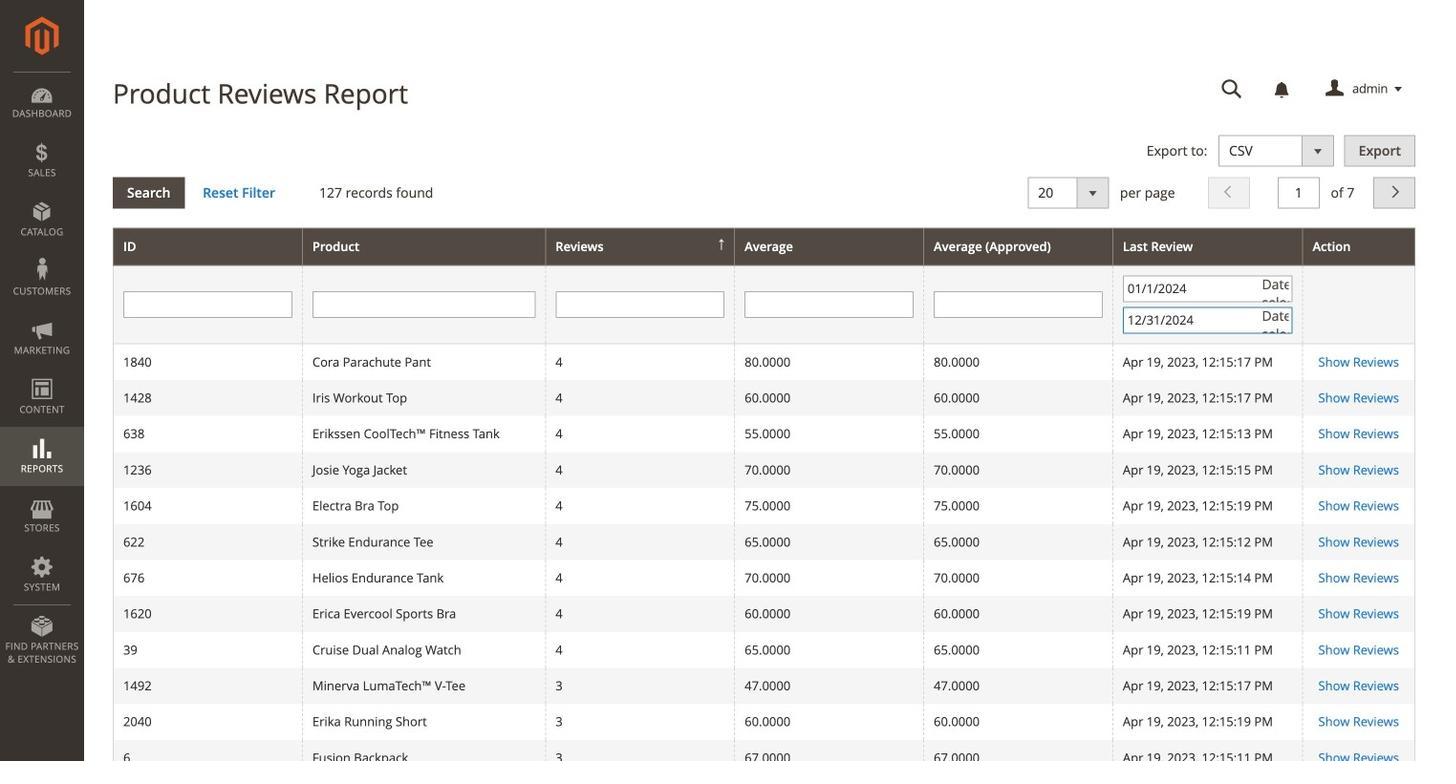 Task type: locate. For each thing, give the bounding box(es) containing it.
None text field
[[123, 291, 292, 318]]

menu bar
[[0, 72, 84, 676]]

None text field
[[1208, 73, 1256, 106], [1278, 177, 1320, 209], [312, 291, 536, 318], [556, 291, 725, 318], [745, 291, 914, 318], [934, 291, 1103, 318], [1208, 73, 1256, 106], [1278, 177, 1320, 209], [312, 291, 536, 318], [556, 291, 725, 318], [745, 291, 914, 318], [934, 291, 1103, 318]]



Task type: describe. For each thing, give the bounding box(es) containing it.
magento admin panel image
[[25, 16, 59, 55]]

From text field
[[1123, 276, 1293, 302]]

To text field
[[1123, 307, 1293, 334]]



